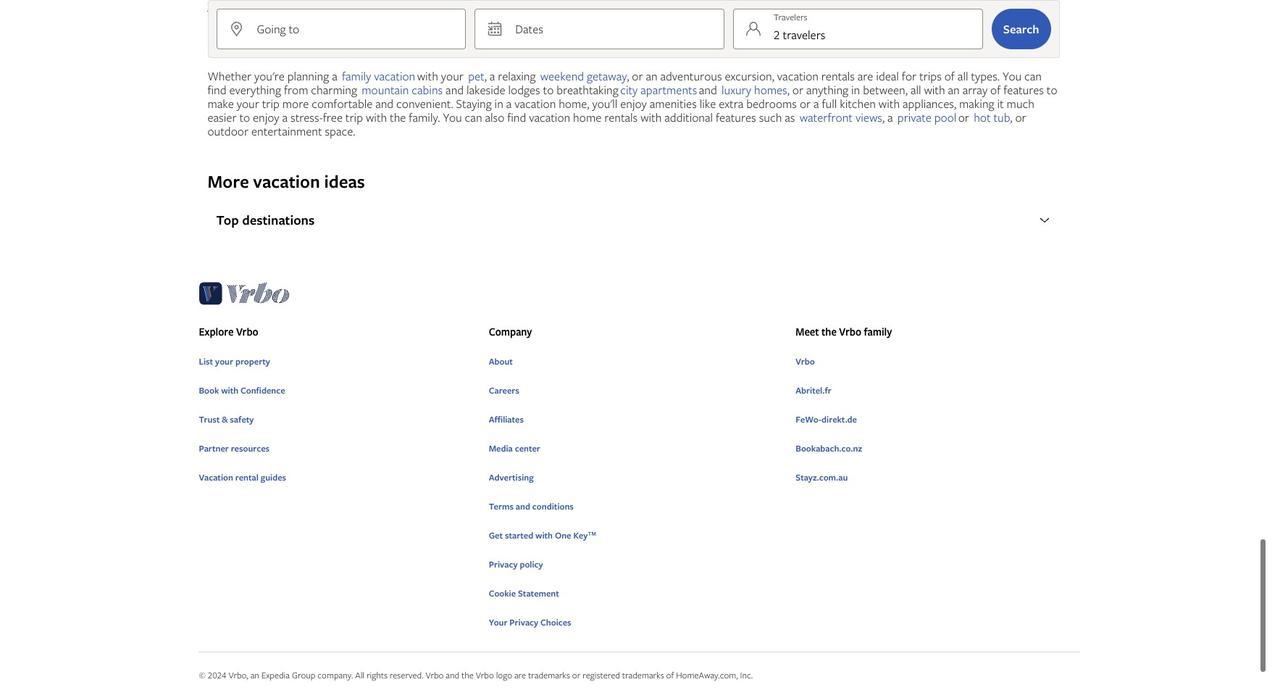 Task type: describe. For each thing, give the bounding box(es) containing it.
© 2024 vrbo, an expedia group company. all rights reserved. vrbo and the vrbo logo are trademarks or registered trademarks of homeaway.com, inc.
[[199, 669, 753, 681]]

family vacation link
[[342, 68, 416, 84]]

are inside , or an adventurous excursion, vacation rentals are ideal for trips of all types. you can find everything from charming
[[858, 68, 874, 84]]

waterfront views link
[[800, 109, 883, 125]]

with inside company list item
[[536, 529, 553, 541]]

hot tub link
[[974, 109, 1011, 125]]

amenities
[[650, 95, 697, 111]]

top destinations button
[[208, 202, 1060, 238]]

charming
[[311, 82, 357, 98]]

an inside , or anything in between, all with an array of features to make your trip more comfortable and convenient. staying in a vacation home, you'll enjoy amenities like extra bedrooms or a full kitchen with appliances, making it much easier to enjoy a stress-free trip with the family. you can also find vacation home rentals with additional features such as
[[948, 82, 960, 98]]

1 horizontal spatial features
[[1004, 82, 1044, 98]]

1 trademarks from the left
[[528, 669, 570, 681]]

or left registered
[[573, 669, 581, 681]]

get
[[489, 529, 503, 541]]

company.
[[318, 669, 353, 681]]

vrbo link
[[796, 355, 1080, 367]]

advertising
[[489, 471, 534, 483]]

key™
[[574, 529, 597, 541]]

2 trademarks from the left
[[622, 669, 664, 681]]

about link
[[489, 355, 784, 367]]

, for entertainment
[[1011, 109, 1013, 125]]

inc.
[[740, 669, 753, 681]]

2 horizontal spatial your
[[441, 68, 464, 84]]

started
[[505, 529, 534, 541]]

whether you're planning a family vacation with your pet , a relaxing weekend getaway
[[208, 68, 627, 84]]

more vacation ideas
[[208, 169, 365, 193]]

vacation inside , or an adventurous excursion, vacation rentals are ideal for trips of all types. you can find everything from charming
[[778, 68, 819, 84]]

0 horizontal spatial of
[[667, 669, 674, 681]]

find inside , or anything in between, all with an array of features to make your trip more comfortable and convenient. staying in a vacation home, you'll enjoy amenities like extra bedrooms or a full kitchen with appliances, making it much easier to enjoy a stress-free trip with the family. you can also find vacation home rentals with additional features such as
[[507, 109, 526, 125]]

much
[[1007, 95, 1035, 111]]

or inside , or outdoor entertainment space.
[[1016, 109, 1027, 125]]

group
[[292, 669, 316, 681]]

media center
[[489, 442, 541, 454]]

here's what makes a vacation rental perfect for you
[[208, 28, 614, 52]]

home,
[[559, 95, 590, 111]]

a right views at the right top of page
[[888, 109, 893, 125]]

of inside , or anything in between, all with an array of features to make your trip more comfortable and convenient. staying in a vacation home, you'll enjoy amenities like extra bedrooms or a full kitchen with appliances, making it much easier to enjoy a stress-free trip with the family. you can also find vacation home rentals with additional features such as
[[991, 82, 1001, 98]]

your inside , or anything in between, all with an array of features to make your trip more comfortable and convenient. staying in a vacation home, you'll enjoy amenities like extra bedrooms or a full kitchen with appliances, making it much easier to enjoy a stress-free trip with the family. you can also find vacation home rentals with additional features such as
[[237, 95, 259, 111]]

company list item
[[489, 319, 784, 628]]

a left full
[[814, 95, 819, 111]]

with up private pool link
[[924, 82, 946, 98]]

family inside main content
[[342, 68, 371, 84]]

you inside , or anything in between, all with an array of features to make your trip more comfortable and convenient. staying in a vacation home, you'll enjoy amenities like extra bedrooms or a full kitchen with appliances, making it much easier to enjoy a stress-free trip with the family. you can also find vacation home rentals with additional features such as
[[443, 109, 462, 125]]

top
[[216, 211, 239, 229]]

0 vertical spatial privacy
[[489, 558, 518, 570]]

city apartments link
[[621, 82, 698, 98]]

1 horizontal spatial trip
[[346, 109, 363, 125]]

choices
[[541, 616, 572, 628]]

you're
[[254, 68, 285, 84]]

excursion,
[[725, 68, 775, 84]]

vacation rental guides link
[[199, 471, 477, 483]]

0 horizontal spatial to
[[239, 109, 250, 125]]

expedia
[[261, 669, 290, 681]]

, for in
[[788, 82, 790, 98]]

more vacation ideas region
[[199, 169, 1069, 238]]

for inside , or an adventurous excursion, vacation rentals are ideal for trips of all types. you can find everything from charming
[[902, 68, 917, 84]]

adventurous
[[661, 68, 722, 84]]

2024
[[208, 669, 227, 681]]

also
[[485, 109, 505, 125]]

fewo-direkt.de link
[[796, 413, 1080, 425]]

meet the vrbo family list item
[[796, 319, 1080, 483]]

book with confidence
[[199, 384, 285, 396]]

and left pet
[[446, 82, 464, 98]]

reserved.
[[390, 669, 424, 681]]

a left stress-
[[282, 109, 288, 125]]

more
[[282, 95, 309, 111]]

a right "makes"
[[361, 28, 370, 52]]

rental inside explore vrbo list item
[[235, 471, 259, 483]]

vrbo down meet
[[796, 355, 815, 367]]

space.
[[325, 123, 356, 139]]

book with confidence link
[[199, 384, 477, 396]]

staying
[[456, 95, 492, 111]]

with down ideal
[[879, 95, 900, 111]]

everything
[[229, 82, 281, 98]]

get started with one key™ link
[[489, 529, 784, 541]]

cabins
[[412, 82, 443, 98]]

one
[[555, 529, 572, 541]]

0 horizontal spatial are
[[515, 669, 526, 681]]

convenient.
[[397, 95, 453, 111]]

as
[[785, 109, 795, 125]]

get started with one key™
[[489, 529, 597, 541]]

with inside explore vrbo list item
[[221, 384, 239, 396]]

affiliates
[[489, 413, 524, 425]]

full
[[822, 95, 837, 111]]

your privacy choices
[[489, 616, 572, 628]]

with up convenient.
[[417, 68, 438, 84]]

confidence
[[241, 384, 285, 396]]

0 horizontal spatial enjoy
[[253, 109, 280, 125]]

cookie statement link
[[489, 587, 784, 599]]

abritel.fr link
[[796, 384, 1080, 396]]

pool
[[935, 109, 957, 125]]

breathtaking
[[557, 82, 619, 98]]

make
[[208, 95, 234, 111]]

lakeside
[[467, 82, 506, 98]]

cookie
[[489, 587, 516, 599]]

1 horizontal spatial rental
[[445, 28, 492, 52]]

vacation
[[199, 471, 233, 483]]

1 horizontal spatial in
[[852, 82, 861, 98]]

mountain cabins and lakeside lodges to breathtaking city apartments and luxury homes
[[362, 82, 788, 98]]

list your property
[[199, 355, 270, 367]]

1 horizontal spatial to
[[543, 82, 554, 98]]

bookabach.co.nz
[[796, 442, 863, 454]]

additional
[[665, 109, 713, 125]]

privacy policy
[[489, 558, 543, 570]]

of inside , or an adventurous excursion, vacation rentals are ideal for trips of all types. you can find everything from charming
[[945, 68, 955, 84]]

luxury homes link
[[722, 82, 788, 98]]

you inside , or an adventurous excursion, vacation rentals are ideal for trips of all types. you can find everything from charming
[[1003, 68, 1022, 84]]

partner
[[199, 442, 229, 454]]

mountain cabins link
[[362, 82, 443, 98]]

media center link
[[489, 442, 784, 454]]

company
[[489, 325, 532, 338]]

vrbo up property at the bottom left
[[236, 325, 259, 338]]

1 vertical spatial features
[[716, 109, 757, 125]]

1 vertical spatial privacy
[[510, 616, 539, 628]]

explore vrbo
[[199, 325, 259, 338]]

media
[[489, 442, 513, 454]]

family.
[[409, 109, 440, 125]]

making
[[960, 95, 995, 111]]

home
[[573, 109, 602, 125]]



Task type: locate. For each thing, give the bounding box(es) containing it.
easier
[[208, 109, 237, 125]]

vacation inside region
[[253, 169, 320, 193]]

vrbo
[[236, 325, 259, 338], [840, 325, 862, 338], [796, 355, 815, 367], [426, 669, 444, 681], [476, 669, 494, 681]]

and inside , or anything in between, all with an array of features to make your trip more comfortable and convenient. staying in a vacation home, you'll enjoy amenities like extra bedrooms or a full kitchen with appliances, making it much easier to enjoy a stress-free trip with the family. you can also find vacation home rentals with additional features such as
[[376, 95, 394, 111]]

0 horizontal spatial trademarks
[[528, 669, 570, 681]]

rental left guides
[[235, 471, 259, 483]]

free
[[323, 109, 343, 125]]

trademarks right logo
[[528, 669, 570, 681]]

rentals
[[822, 68, 855, 84], [605, 109, 638, 125]]

privacy right your
[[510, 616, 539, 628]]

1 vertical spatial rentals
[[605, 109, 638, 125]]

makes
[[306, 28, 357, 52]]

cookie statement
[[489, 587, 559, 599]]

trademarks right registered
[[622, 669, 664, 681]]

rights
[[367, 669, 388, 681]]

list containing explore vrbo
[[199, 273, 1080, 634]]

types.
[[972, 68, 1000, 84]]

of
[[945, 68, 955, 84], [991, 82, 1001, 98], [667, 669, 674, 681]]

here's
[[208, 28, 259, 52]]

the
[[390, 109, 406, 125], [822, 325, 837, 338], [462, 669, 474, 681]]

privacy left policy
[[489, 558, 518, 570]]

can inside , or anything in between, all with an array of features to make your trip more comfortable and convenient. staying in a vacation home, you'll enjoy amenities like extra bedrooms or a full kitchen with appliances, making it much easier to enjoy a stress-free trip with the family. you can also find vacation home rentals with additional features such as
[[465, 109, 482, 125]]

city
[[621, 82, 638, 98]]

you
[[586, 28, 614, 52]]

and right terms
[[516, 500, 531, 512]]

for left trips
[[902, 68, 917, 84]]

list
[[199, 355, 213, 367]]

in right anything
[[852, 82, 861, 98]]

0 vertical spatial rentals
[[822, 68, 855, 84]]

a right also
[[506, 95, 512, 111]]

0 horizontal spatial all
[[911, 82, 922, 98]]

or right the getaway
[[632, 68, 643, 84]]

1 horizontal spatial rentals
[[822, 68, 855, 84]]

appliances,
[[903, 95, 957, 111]]

weekend
[[541, 68, 584, 84]]

the inside , or anything in between, all with an array of features to make your trip more comfortable and convenient. staying in a vacation home, you'll enjoy amenities like extra bedrooms or a full kitchen with appliances, making it much easier to enjoy a stress-free trip with the family. you can also find vacation home rentals with additional features such as
[[390, 109, 406, 125]]

destinations
[[242, 211, 315, 229]]

©
[[199, 669, 206, 681]]

1 horizontal spatial are
[[858, 68, 874, 84]]

list
[[199, 273, 1080, 634], [199, 350, 477, 483], [489, 350, 784, 628], [796, 350, 1080, 483]]

family inside list item
[[864, 325, 892, 338]]

can left also
[[465, 109, 482, 125]]

, or outdoor entertainment space.
[[208, 109, 1027, 139]]

2 horizontal spatial an
[[948, 82, 960, 98]]

your
[[489, 616, 508, 628]]

perfect
[[496, 28, 553, 52]]

all inside , or an adventurous excursion, vacation rentals are ideal for trips of all types. you can find everything from charming
[[958, 68, 969, 84]]

to right lodges
[[543, 82, 554, 98]]

can up much
[[1025, 68, 1042, 84]]

policy
[[520, 558, 543, 570]]

relaxing
[[498, 68, 536, 84]]

partner resources link
[[199, 442, 477, 454]]

0 horizontal spatial can
[[465, 109, 482, 125]]

0 vertical spatial family
[[342, 68, 371, 84]]

, for adventurous
[[627, 68, 629, 84]]

rental
[[445, 28, 492, 52], [235, 471, 259, 483]]

an inside , or an adventurous excursion, vacation rentals are ideal for trips of all types. you can find everything from charming
[[646, 68, 658, 84]]

vrbo,
[[229, 669, 248, 681]]

vrbo image
[[199, 279, 290, 308]]

list for meet the vrbo family
[[796, 350, 1080, 483]]

1 horizontal spatial can
[[1025, 68, 1042, 84]]

1 horizontal spatial the
[[462, 669, 474, 681]]

whether
[[208, 68, 252, 84]]

you right family. at the left top of page
[[443, 109, 462, 125]]

0 horizontal spatial features
[[716, 109, 757, 125]]

in right staying
[[495, 95, 504, 111]]

2 horizontal spatial of
[[991, 82, 1001, 98]]

small image
[[1038, 214, 1051, 227]]

your inside list
[[215, 355, 233, 367]]

1 vertical spatial find
[[507, 109, 526, 125]]

2 horizontal spatial the
[[822, 325, 837, 338]]

0 horizontal spatial trip
[[262, 95, 280, 111]]

0 vertical spatial for
[[558, 28, 581, 52]]

planning
[[288, 68, 329, 84]]

with left one
[[536, 529, 553, 541]]

trust & safety
[[199, 413, 254, 425]]

an
[[646, 68, 658, 84], [948, 82, 960, 98], [251, 669, 259, 681]]

0 vertical spatial can
[[1025, 68, 1042, 84]]

and down "family vacation" link
[[376, 95, 394, 111]]

0 vertical spatial you
[[1003, 68, 1022, 84]]

,
[[485, 68, 487, 84], [627, 68, 629, 84], [788, 82, 790, 98], [883, 109, 885, 125], [1011, 109, 1013, 125]]

, or an adventurous excursion, vacation rentals are ideal for trips of all types. you can find everything from charming
[[208, 68, 1042, 98]]

logo
[[496, 669, 512, 681]]

1 horizontal spatial trademarks
[[622, 669, 664, 681]]

the left logo
[[462, 669, 474, 681]]

with down mountain
[[366, 109, 387, 125]]

of right 'array'
[[991, 82, 1001, 98]]

family up comfortable
[[342, 68, 371, 84]]

registered
[[583, 669, 620, 681]]

your left pet link
[[441, 68, 464, 84]]

guides
[[261, 471, 286, 483]]

vacation rental guides
[[199, 471, 286, 483]]

trip
[[262, 95, 280, 111], [346, 109, 363, 125]]

can inside , or an adventurous excursion, vacation rentals are ideal for trips of all types. you can find everything from charming
[[1025, 68, 1042, 84]]

top destinations
[[216, 211, 315, 229]]

explore vrbo list item
[[199, 319, 477, 483]]

all
[[958, 68, 969, 84], [911, 82, 922, 98]]

2 vertical spatial the
[[462, 669, 474, 681]]

1 vertical spatial are
[[515, 669, 526, 681]]

list containing vrbo
[[796, 350, 1080, 483]]

all inside , or anything in between, all with an array of features to make your trip more comfortable and convenient. staying in a vacation home, you'll enjoy amenities like extra bedrooms or a full kitchen with appliances, making it much easier to enjoy a stress-free trip with the family. you can also find vacation home rentals with additional features such as
[[911, 82, 922, 98]]

private pool link
[[898, 109, 957, 125]]

kitchen
[[840, 95, 876, 111]]

all left types.
[[958, 68, 969, 84]]

and left extra
[[699, 82, 717, 98]]

an left 'array'
[[948, 82, 960, 98]]

terms
[[489, 500, 514, 512]]

pet link
[[468, 68, 485, 84]]

resources
[[231, 442, 270, 454]]

0 vertical spatial are
[[858, 68, 874, 84]]

1 vertical spatial the
[[822, 325, 837, 338]]

0 vertical spatial the
[[390, 109, 406, 125]]

entertainment
[[251, 123, 322, 139]]

a right the planning
[[332, 68, 338, 84]]

0 horizontal spatial rentals
[[605, 109, 638, 125]]

statement
[[518, 587, 559, 599]]

1 horizontal spatial you
[[1003, 68, 1022, 84]]

book
[[199, 384, 219, 396]]

or right homes
[[793, 82, 804, 98]]

waterfront views , a private pool or hot tub
[[800, 109, 1011, 125]]

, inside , or an adventurous excursion, vacation rentals are ideal for trips of all types. you can find everything from charming
[[627, 68, 629, 84]]

trademarks
[[528, 669, 570, 681], [622, 669, 664, 681]]

more
[[208, 169, 249, 193]]

&
[[222, 413, 228, 425]]

from
[[284, 82, 308, 98]]

terms and conditions
[[489, 500, 574, 512]]

with down city apartments link on the top
[[641, 109, 662, 125]]

0 horizontal spatial rental
[[235, 471, 259, 483]]

privacy policy link
[[489, 558, 784, 570]]

0 vertical spatial your
[[441, 68, 464, 84]]

with right book
[[221, 384, 239, 396]]

0 horizontal spatial in
[[495, 95, 504, 111]]

terms and conditions link
[[489, 500, 784, 512]]

, inside , or anything in between, all with an array of features to make your trip more comfortable and convenient. staying in a vacation home, you'll enjoy amenities like extra bedrooms or a full kitchen with appliances, making it much easier to enjoy a stress-free trip with the family. you can also find vacation home rentals with additional features such as
[[788, 82, 790, 98]]

, inside , or outdoor entertainment space.
[[1011, 109, 1013, 125]]

list for company
[[489, 350, 784, 628]]

bedrooms
[[747, 95, 797, 111]]

family up the vrbo link
[[864, 325, 892, 338]]

and inside company list item
[[516, 500, 531, 512]]

in
[[852, 82, 861, 98], [495, 95, 504, 111]]

0 vertical spatial find
[[208, 82, 227, 98]]

2 vertical spatial your
[[215, 355, 233, 367]]

about
[[489, 355, 513, 367]]

0 horizontal spatial for
[[558, 28, 581, 52]]

find up easier
[[208, 82, 227, 98]]

0 horizontal spatial your
[[215, 355, 233, 367]]

find inside , or an adventurous excursion, vacation rentals are ideal for trips of all types. you can find everything from charming
[[208, 82, 227, 98]]

all up private
[[911, 82, 922, 98]]

1 horizontal spatial of
[[945, 68, 955, 84]]

a right pet
[[490, 68, 495, 84]]

an right vrbo,
[[251, 669, 259, 681]]

careers link
[[489, 384, 784, 396]]

you
[[1003, 68, 1022, 84], [443, 109, 462, 125]]

1 vertical spatial for
[[902, 68, 917, 84]]

rentals inside , or anything in between, all with an array of features to make your trip more comfortable and convenient. staying in a vacation home, you'll enjoy amenities like extra bedrooms or a full kitchen with appliances, making it much easier to enjoy a stress-free trip with the family. you can also find vacation home rentals with additional features such as
[[605, 109, 638, 125]]

vrbo right meet
[[840, 325, 862, 338]]

such
[[759, 109, 782, 125]]

you right types.
[[1003, 68, 1022, 84]]

or right as in the right top of the page
[[800, 95, 811, 111]]

1 horizontal spatial for
[[902, 68, 917, 84]]

direkt.de
[[822, 413, 857, 425]]

0 horizontal spatial family
[[342, 68, 371, 84]]

the right meet
[[822, 325, 837, 338]]

1 vertical spatial your
[[237, 95, 259, 111]]

trip right free
[[346, 109, 363, 125]]

between,
[[863, 82, 908, 98]]

list containing list your property
[[199, 350, 477, 483]]

or inside , or an adventurous excursion, vacation rentals are ideal for trips of all types. you can find everything from charming
[[632, 68, 643, 84]]

or right tub
[[1016, 109, 1027, 125]]

main content
[[0, 0, 1268, 247]]

waterfront
[[800, 109, 853, 125]]

the inside list item
[[822, 325, 837, 338]]

1 horizontal spatial all
[[958, 68, 969, 84]]

the left family. at the left top of page
[[390, 109, 406, 125]]

1 horizontal spatial enjoy
[[621, 95, 647, 111]]

to
[[543, 82, 554, 98], [1047, 82, 1058, 98], [239, 109, 250, 125]]

1 vertical spatial family
[[864, 325, 892, 338]]

rentals inside , or an adventurous excursion, vacation rentals are ideal for trips of all types. you can find everything from charming
[[822, 68, 855, 84]]

to right easier
[[239, 109, 250, 125]]

of right trips
[[945, 68, 955, 84]]

hot
[[974, 109, 991, 125]]

stayz.com.au
[[796, 471, 848, 483]]

stayz.com.au link
[[796, 471, 1080, 483]]

careers
[[489, 384, 520, 396]]

vrbo left logo
[[476, 669, 494, 681]]

trust & safety link
[[199, 413, 477, 425]]

travelers
[[783, 27, 826, 43]]

your right "list"
[[215, 355, 233, 367]]

mountain
[[362, 82, 409, 98]]

rental up pet link
[[445, 28, 492, 52]]

ideal
[[877, 68, 899, 84]]

1 horizontal spatial family
[[864, 325, 892, 338]]

and
[[446, 82, 464, 98], [699, 82, 717, 98], [376, 95, 394, 111], [516, 500, 531, 512], [446, 669, 460, 681]]

and right reserved.
[[446, 669, 460, 681]]

advertising link
[[489, 471, 784, 483]]

find right also
[[507, 109, 526, 125]]

features down luxury
[[716, 109, 757, 125]]

0 vertical spatial rental
[[445, 28, 492, 52]]

like
[[700, 95, 716, 111]]

2 horizontal spatial to
[[1047, 82, 1058, 98]]

vacation
[[374, 28, 441, 52], [374, 68, 416, 84], [778, 68, 819, 84], [515, 95, 556, 111], [529, 109, 571, 125], [253, 169, 320, 193]]

0 horizontal spatial an
[[251, 669, 259, 681]]

are right logo
[[515, 669, 526, 681]]

to right much
[[1047, 82, 1058, 98]]

ideas
[[324, 169, 365, 193]]

trip left the more
[[262, 95, 280, 111]]

1 horizontal spatial find
[[507, 109, 526, 125]]

list containing about
[[489, 350, 784, 628]]

with
[[417, 68, 438, 84], [924, 82, 946, 98], [879, 95, 900, 111], [366, 109, 387, 125], [641, 109, 662, 125], [221, 384, 239, 396], [536, 529, 553, 541]]

vrbo right reserved.
[[426, 669, 444, 681]]

are left ideal
[[858, 68, 874, 84]]

0 horizontal spatial the
[[390, 109, 406, 125]]

or right pool
[[959, 109, 970, 125]]

of left homeaway.com, on the right of the page
[[667, 669, 674, 681]]

1 vertical spatial rental
[[235, 471, 259, 483]]

main content containing here's what makes a vacation rental perfect for you
[[0, 0, 1268, 247]]

enjoy
[[621, 95, 647, 111], [253, 109, 280, 125]]

an right "city"
[[646, 68, 658, 84]]

for left you
[[558, 28, 581, 52]]

1 vertical spatial can
[[465, 109, 482, 125]]

features up tub
[[1004, 82, 1044, 98]]

list for explore vrbo
[[199, 350, 477, 483]]

your right make
[[237, 95, 259, 111]]

search
[[1004, 21, 1040, 37]]

rentals up full
[[822, 68, 855, 84]]

bookabach.co.nz link
[[796, 442, 1080, 454]]

1 vertical spatial you
[[443, 109, 462, 125]]

0 horizontal spatial you
[[443, 109, 462, 125]]

1 horizontal spatial your
[[237, 95, 259, 111]]

pet
[[468, 68, 485, 84]]

0 horizontal spatial find
[[208, 82, 227, 98]]

1 horizontal spatial an
[[646, 68, 658, 84]]

0 vertical spatial features
[[1004, 82, 1044, 98]]

it
[[998, 95, 1004, 111]]

lodges
[[508, 82, 541, 98]]

rentals down "city"
[[605, 109, 638, 125]]



Task type: vqa. For each thing, say whether or not it's contained in the screenshot.
FeWo-direkt.de link
yes



